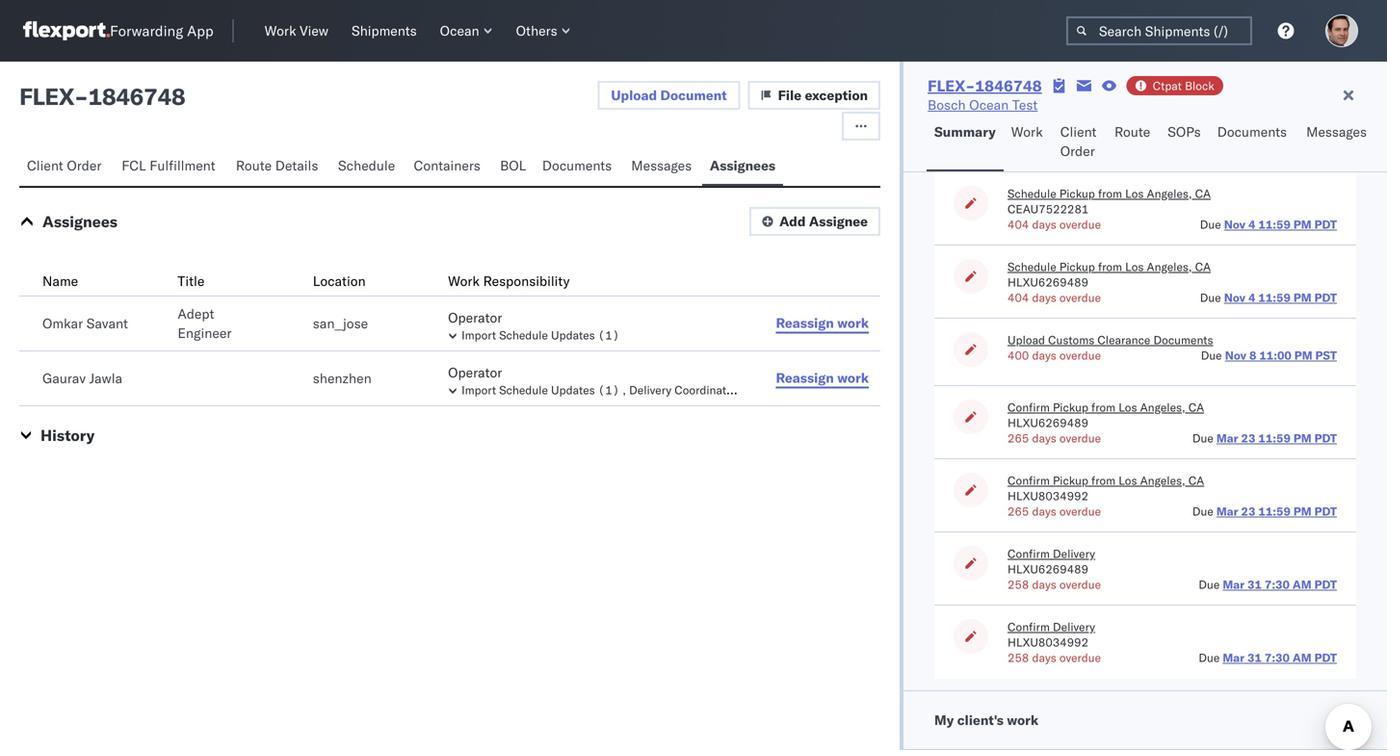 Task type: locate. For each thing, give the bounding box(es) containing it.
1 confirm pickup from los angeles, ca button from the top
[[1008, 400, 1205, 415]]

confirm pickup from los angeles, ca button down confirm pickup from los angeles, ca hlxu6269489
[[1008, 473, 1205, 489]]

operator down import schedule updates                (1)
[[448, 364, 502, 381]]

2 confirm delivery button from the top
[[1008, 620, 1096, 635]]

angeles, down clearance
[[1141, 400, 1186, 415]]

angeles, inside confirm pickup from los angeles, ca hlxu6269489
[[1141, 400, 1186, 415]]

258 for confirm delivery hlxu8034992
[[1008, 651, 1030, 665]]

schedule button
[[331, 148, 406, 186]]

fcl fulfillment button
[[114, 148, 228, 186]]

0 vertical spatial 404
[[1008, 217, 1030, 232]]

1 258 days overdue from the top
[[1008, 578, 1101, 592]]

los down confirm pickup from los angeles, ca hlxu6269489
[[1119, 474, 1138, 488]]

due nov 4 11:59 pm pdt
[[1201, 217, 1338, 232], [1201, 291, 1338, 305]]

assignees button
[[702, 148, 784, 186], [42, 212, 118, 231]]

overdue down customs
[[1060, 348, 1101, 363]]

delivery down "confirm pickup from los angeles, ca hlxu8034992"
[[1053, 547, 1096, 561]]

2 reassign work button from the top
[[765, 364, 881, 393]]

0 vertical spatial upload
[[611, 87, 657, 104]]

hlxu6269489 for schedule
[[1008, 275, 1089, 290]]

0 vertical spatial reassign
[[776, 315, 834, 331]]

1 265 days overdue from the top
[[1008, 431, 1101, 446]]

from for confirm pickup from los angeles, ca hlxu8034992
[[1092, 474, 1116, 488]]

2 mar 31 7:30 am pdt button from the top
[[1223, 651, 1338, 665]]

2 mar 23 11:59 pm pdt button from the top
[[1217, 504, 1338, 519]]

1 31 from the top
[[1248, 578, 1262, 592]]

1 mar 31 7:30 am pdt button from the top
[[1223, 578, 1338, 592]]

work for work
[[1012, 123, 1043, 140]]

1 vertical spatial 265 days overdue
[[1008, 504, 1101, 519]]

1 vertical spatial schedule pickup from los angeles, ca button
[[1008, 259, 1211, 275]]

1 confirm delivery button from the top
[[1008, 546, 1096, 562]]

1 265 from the top
[[1008, 431, 1030, 446]]

0 vertical spatial assignees
[[710, 157, 776, 174]]

5 days from the top
[[1033, 504, 1057, 519]]

5 pdt from the top
[[1315, 578, 1338, 592]]

0 vertical spatial ocean
[[440, 22, 480, 39]]

work button
[[1004, 115, 1053, 172]]

0 vertical spatial 258
[[1008, 578, 1030, 592]]

0 vertical spatial hlxu6269489
[[1008, 275, 1089, 290]]

1 am from the top
[[1293, 578, 1312, 592]]

days down confirm delivery hlxu6269489
[[1033, 578, 1057, 592]]

work for work view
[[265, 22, 296, 39]]

2 days from the top
[[1033, 291, 1057, 305]]

0 vertical spatial messages
[[1307, 123, 1367, 140]]

los for confirm pickup from los angeles, ca hlxu6269489
[[1119, 400, 1138, 415]]

sops
[[1168, 123, 1201, 140]]

1 vertical spatial due nov 4 11:59 pm pdt
[[1201, 291, 1338, 305]]

1 vertical spatial reassign work
[[776, 370, 869, 386]]

2 schedule pickup from los angeles, ca button from the top
[[1008, 259, 1211, 275]]

schedule pickup from los angeles, ca button down route "button"
[[1008, 186, 1211, 201]]

schedule down ceau7522281
[[1008, 260, 1057, 274]]

0 vertical spatial delivery
[[629, 383, 672, 398]]

forwarding
[[110, 22, 183, 40]]

pm for schedule pickup from los angeles, ca hlxu6269489
[[1294, 291, 1312, 305]]

schedule down responsibility
[[499, 328, 548, 343]]

from inside schedule pickup from los angeles, ca ceau7522281
[[1099, 186, 1123, 201]]

work view link
[[257, 18, 336, 43]]

schedule pickup from los angeles, ca hlxu6269489
[[1008, 260, 1211, 290]]

overdue down "confirm pickup from los angeles, ca hlxu8034992"
[[1060, 504, 1101, 519]]

0 vertical spatial work
[[838, 315, 869, 331]]

1 vertical spatial ocean
[[970, 96, 1009, 113]]

confirm down 400
[[1008, 400, 1050, 415]]

265 days overdue
[[1008, 431, 1101, 446], [1008, 504, 1101, 519]]

schedule inside import schedule updates                (1)            , delivery coordination                (1) "button"
[[499, 383, 548, 398]]

los inside "confirm pickup from los angeles, ca hlxu8034992"
[[1119, 474, 1138, 488]]

confirm for confirm pickup from los angeles, ca hlxu6269489
[[1008, 400, 1050, 415]]

0 horizontal spatial client
[[27, 157, 63, 174]]

client order for rightmost client order button
[[1061, 123, 1097, 159]]

0 vertical spatial 23
[[1242, 431, 1256, 446]]

schedule pickup from los angeles, ca button
[[1008, 186, 1211, 201], [1008, 259, 1211, 275]]

1 vertical spatial nov
[[1225, 291, 1246, 305]]

pickup down ceau7522281
[[1060, 260, 1096, 274]]

overdue down confirm delivery hlxu6269489
[[1060, 578, 1101, 592]]

2 258 from the top
[[1008, 651, 1030, 665]]

fcl
[[122, 157, 146, 174]]

2 404 days overdue from the top
[[1008, 291, 1101, 305]]

pickup for schedule pickup from los angeles, ca hlxu6269489
[[1060, 260, 1096, 274]]

pickup inside schedule pickup from los angeles, ca ceau7522281
[[1060, 186, 1096, 201]]

add assignee button
[[750, 207, 881, 236]]

updates for import schedule updates                (1)            , delivery coordination                (1)
[[551, 383, 595, 398]]

route left sops
[[1115, 123, 1151, 140]]

1 vertical spatial 258 days overdue
[[1008, 651, 1101, 665]]

confirm inside confirm delivery hlxu6269489
[[1008, 547, 1050, 561]]

from down route "button"
[[1099, 186, 1123, 201]]

2 confirm from the top
[[1008, 474, 1050, 488]]

2 vertical spatial work
[[448, 273, 480, 290]]

6 days from the top
[[1033, 578, 1057, 592]]

265 days overdue up confirm delivery hlxu6269489
[[1008, 504, 1101, 519]]

hlxu6269489 inside "schedule pickup from los angeles, ca hlxu6269489"
[[1008, 275, 1089, 290]]

2 overdue from the top
[[1060, 291, 1101, 305]]

forwarding app link
[[23, 21, 214, 40]]

1 nov 4 11:59 pm pdt button from the top
[[1225, 217, 1338, 232]]

pickup inside "schedule pickup from los angeles, ca hlxu6269489"
[[1060, 260, 1096, 274]]

1 days from the top
[[1033, 217, 1057, 232]]

11:59 for schedule pickup from los angeles, ca hlxu6269489
[[1259, 291, 1291, 305]]

1 vertical spatial hlxu6269489
[[1008, 416, 1089, 430]]

updates up import schedule updates                (1)            , delivery coordination                (1) "button"
[[551, 328, 595, 343]]

from for confirm pickup from los angeles, ca hlxu6269489
[[1092, 400, 1116, 415]]

1 vertical spatial 31
[[1248, 651, 1262, 665]]

mar 31 7:30 am pdt button for confirm delivery hlxu6269489
[[1223, 578, 1338, 592]]

delivery inside confirm delivery hlxu6269489
[[1053, 547, 1096, 561]]

ca inside "confirm pickup from los angeles, ca hlxu8034992"
[[1189, 474, 1205, 488]]

messages for right messages 'button'
[[1307, 123, 1367, 140]]

import down work responsibility
[[462, 328, 496, 343]]

los inside schedule pickup from los angeles, ca ceau7522281
[[1126, 186, 1144, 201]]

confirm delivery hlxu6269489
[[1008, 547, 1096, 577]]

1 horizontal spatial work
[[448, 273, 480, 290]]

2 due nov 4 11:59 pm pdt from the top
[[1201, 291, 1338, 305]]

hlxu6269489
[[1008, 275, 1089, 290], [1008, 416, 1089, 430], [1008, 562, 1089, 577]]

1 hlxu6269489 from the top
[[1008, 275, 1089, 290]]

from inside confirm pickup from los angeles, ca hlxu6269489
[[1092, 400, 1116, 415]]

404 for schedule pickup from los angeles, ca hlxu6269489
[[1008, 291, 1030, 305]]

schedule pickup from los angeles, ca button down schedule pickup from los angeles, ca ceau7522281
[[1008, 259, 1211, 275]]

265
[[1008, 431, 1030, 446], [1008, 504, 1030, 519]]

404
[[1008, 217, 1030, 232], [1008, 291, 1030, 305]]

los for confirm pickup from los angeles, ca hlxu8034992
[[1119, 474, 1138, 488]]

1 vertical spatial 404
[[1008, 291, 1030, 305]]

due mar 23 11:59 pm pdt for confirm pickup from los angeles, ca hlxu8034992
[[1193, 504, 1338, 519]]

due mar 23 11:59 pm pdt
[[1193, 431, 1338, 446], [1193, 504, 1338, 519]]

hlxu6269489 inside confirm pickup from los angeles, ca hlxu6269489
[[1008, 416, 1089, 430]]

2 operator from the top
[[448, 364, 502, 381]]

route inside "button"
[[1115, 123, 1151, 140]]

6 overdue from the top
[[1060, 578, 1101, 592]]

0 horizontal spatial work
[[265, 22, 296, 39]]

1 vertical spatial 7:30
[[1265, 651, 1290, 665]]

route
[[1115, 123, 1151, 140], [236, 157, 272, 174]]

confirm inside confirm pickup from los angeles, ca hlxu6269489
[[1008, 400, 1050, 415]]

route details button
[[228, 148, 331, 186]]

work left view
[[265, 22, 296, 39]]

pickup
[[1060, 186, 1096, 201], [1060, 260, 1096, 274], [1053, 400, 1089, 415], [1053, 474, 1089, 488]]

6 pdt from the top
[[1315, 651, 1338, 665]]

import inside import schedule updates                (1)            , delivery coordination                (1) "button"
[[462, 383, 496, 398]]

1 updates from the top
[[551, 328, 595, 343]]

1 vertical spatial reassign work button
[[765, 364, 881, 393]]

1 vertical spatial confirm delivery button
[[1008, 620, 1096, 635]]

0 vertical spatial hlxu8034992
[[1008, 489, 1089, 504]]

2 reassign from the top
[[776, 370, 834, 386]]

ocean down flex-1846748 in the top right of the page
[[970, 96, 1009, 113]]

overdue down ceau7522281
[[1060, 217, 1101, 232]]

bosch ocean test link
[[928, 95, 1038, 115]]

0 vertical spatial reassign work button
[[765, 309, 881, 338]]

los down schedule pickup from los angeles, ca ceau7522281
[[1126, 260, 1144, 274]]

404 down ceau7522281
[[1008, 217, 1030, 232]]

0 vertical spatial work
[[265, 22, 296, 39]]

0 horizontal spatial documents
[[542, 157, 612, 174]]

confirm for confirm delivery hlxu6269489
[[1008, 547, 1050, 561]]

0 vertical spatial 258 days overdue
[[1008, 578, 1101, 592]]

1 vertical spatial operator
[[448, 364, 502, 381]]

2 horizontal spatial documents
[[1218, 123, 1288, 140]]

days down confirm pickup from los angeles, ca hlxu6269489
[[1033, 431, 1057, 446]]

1 23 from the top
[[1242, 431, 1256, 446]]

import
[[462, 328, 496, 343], [462, 383, 496, 398]]

delivery right ,
[[629, 383, 672, 398]]

order left "fcl"
[[67, 157, 102, 174]]

2 vertical spatial hlxu6269489
[[1008, 562, 1089, 577]]

0 vertical spatial import
[[462, 328, 496, 343]]

mar 23 11:59 pm pdt button
[[1217, 431, 1338, 446], [1217, 504, 1338, 519]]

nov for schedule pickup from los angeles, ca ceau7522281
[[1225, 217, 1246, 232]]

2 265 from the top
[[1008, 504, 1030, 519]]

1 vertical spatial 258
[[1008, 651, 1030, 665]]

documents right sops
[[1218, 123, 1288, 140]]

ocean right shipments
[[440, 22, 480, 39]]

404 days overdue up customs
[[1008, 291, 1101, 305]]

mar 23 11:59 pm pdt button for confirm pickup from los angeles, ca hlxu6269489
[[1217, 431, 1338, 446]]

0 horizontal spatial client order
[[27, 157, 102, 174]]

2 updates from the top
[[551, 383, 595, 398]]

import schedule updates                (1)            , delivery coordination                (1) button
[[448, 381, 767, 398]]

1846748 down forwarding
[[88, 82, 185, 111]]

operator down work responsibility
[[448, 309, 502, 326]]

confirm pickup from los angeles, ca button for hlxu6269489
[[1008, 400, 1205, 415]]

pickup for confirm pickup from los angeles, ca hlxu8034992
[[1053, 474, 1089, 488]]

upload
[[611, 87, 657, 104], [1008, 333, 1046, 347]]

2 confirm pickup from los angeles, ca button from the top
[[1008, 473, 1205, 489]]

from inside "schedule pickup from los angeles, ca hlxu6269489"
[[1099, 260, 1123, 274]]

nov 4 11:59 pm pdt button
[[1225, 217, 1338, 232], [1225, 291, 1338, 305]]

confirm inside "confirm pickup from los angeles, ca hlxu8034992"
[[1008, 474, 1050, 488]]

1846748 up test
[[975, 76, 1042, 95]]

7 overdue from the top
[[1060, 651, 1101, 665]]

2 258 days overdue from the top
[[1008, 651, 1101, 665]]

1 vertical spatial assignees
[[42, 212, 118, 231]]

ctpat
[[1153, 79, 1182, 93]]

0 horizontal spatial messages button
[[624, 148, 702, 186]]

2 31 from the top
[[1248, 651, 1262, 665]]

pm for confirm pickup from los angeles, ca hlxu6269489
[[1294, 431, 1312, 446]]

nov 4 11:59 pm pdt button for schedule pickup from los angeles, ca ceau7522281
[[1225, 217, 1338, 232]]

1 404 days overdue from the top
[[1008, 217, 1101, 232]]

404 days overdue
[[1008, 217, 1101, 232], [1008, 291, 1101, 305]]

0 vertical spatial schedule pickup from los angeles, ca button
[[1008, 186, 1211, 201]]

1 vertical spatial assignees button
[[42, 212, 118, 231]]

days down confirm delivery hlxu8034992
[[1033, 651, 1057, 665]]

258 down confirm delivery hlxu8034992
[[1008, 651, 1030, 665]]

confirm delivery button down confirm delivery hlxu6269489
[[1008, 620, 1096, 635]]

1 horizontal spatial client order button
[[1053, 115, 1107, 172]]

0 vertical spatial due nov 4 11:59 pm pdt
[[1201, 217, 1338, 232]]

angeles, inside schedule pickup from los angeles, ca ceau7522281
[[1147, 186, 1193, 201]]

(1) for import schedule updates                (1)
[[598, 328, 620, 343]]

4 days from the top
[[1033, 431, 1057, 446]]

2 265 days overdue from the top
[[1008, 504, 1101, 519]]

mar
[[1217, 431, 1239, 446], [1217, 504, 1239, 519], [1223, 578, 1245, 592], [1223, 651, 1245, 665]]

overdue for schedule pickup from los angeles, ca hlxu6269489
[[1060, 291, 1101, 305]]

block
[[1185, 79, 1215, 93]]

7 days from the top
[[1033, 651, 1057, 665]]

route inside "button"
[[236, 157, 272, 174]]

1 horizontal spatial ocean
[[970, 96, 1009, 113]]

import inside import schedule updates                (1) button
[[462, 328, 496, 343]]

updates inside import schedule updates                (1)            , delivery coordination                (1) "button"
[[551, 383, 595, 398]]

hlxu6269489 up customs
[[1008, 275, 1089, 290]]

1 vertical spatial mar 23 11:59 pm pdt button
[[1217, 504, 1338, 519]]

1 11:59 from the top
[[1259, 217, 1291, 232]]

los inside "schedule pickup from los angeles, ca hlxu6269489"
[[1126, 260, 1144, 274]]

overdue down confirm delivery hlxu8034992
[[1060, 651, 1101, 665]]

3 pdt from the top
[[1315, 431, 1338, 446]]

1 pdt from the top
[[1315, 217, 1338, 232]]

4 pdt from the top
[[1315, 504, 1338, 519]]

pdt for confirm delivery hlxu6269489
[[1315, 578, 1338, 592]]

angeles, down confirm pickup from los angeles, ca hlxu6269489
[[1141, 474, 1186, 488]]

fcl fulfillment
[[122, 157, 215, 174]]

mar 31 7:30 am pdt button
[[1223, 578, 1338, 592], [1223, 651, 1338, 665]]

1 vertical spatial import
[[462, 383, 496, 398]]

upload customs clearance documents
[[1008, 333, 1214, 347]]

import down import schedule updates                (1)
[[462, 383, 496, 398]]

operator
[[448, 309, 502, 326], [448, 364, 502, 381]]

31 for confirm delivery hlxu8034992
[[1248, 651, 1262, 665]]

client order button
[[1053, 115, 1107, 172], [19, 148, 114, 186]]

updates inside import schedule updates                (1) button
[[551, 328, 595, 343]]

0 vertical spatial mar 23 11:59 pm pdt button
[[1217, 431, 1338, 446]]

1 mar 23 11:59 pm pdt button from the top
[[1217, 431, 1338, 446]]

mar for confirm delivery hlxu8034992
[[1223, 651, 1245, 665]]

import schedule updates                (1)            , delivery coordination                (1)
[[462, 383, 767, 398]]

adept
[[178, 305, 214, 322]]

pickup up ceau7522281
[[1060, 186, 1096, 201]]

upload document button
[[598, 81, 741, 110]]

4 overdue from the top
[[1060, 431, 1101, 446]]

1 404 from the top
[[1008, 217, 1030, 232]]

1 258 from the top
[[1008, 578, 1030, 592]]

1 vertical spatial messages
[[631, 157, 692, 174]]

confirm pickup from los angeles, ca hlxu8034992
[[1008, 474, 1205, 504]]

mar for confirm delivery hlxu6269489
[[1223, 578, 1245, 592]]

pdt
[[1315, 217, 1338, 232], [1315, 291, 1338, 305], [1315, 431, 1338, 446], [1315, 504, 1338, 519], [1315, 578, 1338, 592], [1315, 651, 1338, 665]]

nov for schedule pickup from los angeles, ca hlxu6269489
[[1225, 291, 1246, 305]]

los down route "button"
[[1126, 186, 1144, 201]]

schedule right details
[[338, 157, 395, 174]]

angeles,
[[1147, 186, 1193, 201], [1147, 260, 1193, 274], [1141, 400, 1186, 415], [1141, 474, 1186, 488]]

2 nov 4 11:59 pm pdt button from the top
[[1225, 291, 1338, 305]]

coordination
[[675, 383, 743, 398]]

265 down 400
[[1008, 431, 1030, 446]]

2 pdt from the top
[[1315, 291, 1338, 305]]

1 vertical spatial 4
[[1249, 291, 1256, 305]]

1 vertical spatial reassign
[[776, 370, 834, 386]]

0 vertical spatial 265 days overdue
[[1008, 431, 1101, 446]]

documents right clearance
[[1154, 333, 1214, 347]]

pickup inside "confirm pickup from los angeles, ca hlxu8034992"
[[1053, 474, 1089, 488]]

258
[[1008, 578, 1030, 592], [1008, 651, 1030, 665]]

3 confirm from the top
[[1008, 547, 1050, 561]]

forwarding app
[[110, 22, 214, 40]]

31 for confirm delivery hlxu6269489
[[1248, 578, 1262, 592]]

hlxu6269489 down 400 days overdue
[[1008, 416, 1089, 430]]

import for import schedule updates                (1)
[[462, 328, 496, 343]]

ocean inside "link"
[[970, 96, 1009, 113]]

1 vertical spatial due mar 31 7:30 am pdt
[[1199, 651, 1338, 665]]

reassign work button
[[765, 309, 881, 338], [765, 364, 881, 393]]

work left responsibility
[[448, 273, 480, 290]]

gaurav jawla
[[42, 370, 122, 387]]

3 hlxu6269489 from the top
[[1008, 562, 1089, 577]]

2 vertical spatial nov
[[1226, 348, 1247, 363]]

documents button right bol
[[535, 148, 624, 186]]

258 down confirm delivery hlxu6269489
[[1008, 578, 1030, 592]]

0 vertical spatial client
[[1061, 123, 1097, 140]]

1 vertical spatial due mar 23 11:59 pm pdt
[[1193, 504, 1338, 519]]

1 vertical spatial route
[[236, 157, 272, 174]]

4 11:59 from the top
[[1259, 504, 1291, 519]]

404 days overdue down ceau7522281
[[1008, 217, 1101, 232]]

1 horizontal spatial client
[[1061, 123, 1097, 140]]

nov 4 11:59 pm pdt button for schedule pickup from los angeles, ca hlxu6269489
[[1225, 291, 1338, 305]]

due mar 31 7:30 am pdt
[[1199, 578, 1338, 592], [1199, 651, 1338, 665]]

work inside button
[[1012, 123, 1043, 140]]

265 days overdue down confirm pickup from los angeles, ca hlxu6269489
[[1008, 431, 1101, 446]]

days
[[1033, 217, 1057, 232], [1033, 291, 1057, 305], [1033, 348, 1057, 363], [1033, 431, 1057, 446], [1033, 504, 1057, 519], [1033, 578, 1057, 592], [1033, 651, 1057, 665]]

client
[[1061, 123, 1097, 140], [27, 157, 63, 174]]

0 vertical spatial 404 days overdue
[[1008, 217, 1101, 232]]

updates
[[551, 328, 595, 343], [551, 383, 595, 398]]

(1) up import schedule updates                (1)            , delivery coordination                (1) "button"
[[598, 328, 620, 343]]

delivery inside confirm delivery hlxu8034992
[[1053, 620, 1096, 635]]

0 vertical spatial confirm pickup from los angeles, ca button
[[1008, 400, 1205, 415]]

258 days overdue down confirm delivery hlxu8034992
[[1008, 651, 1101, 665]]

flexport. image
[[23, 21, 110, 40]]

1 horizontal spatial order
[[1061, 143, 1095, 159]]

265 for confirm pickup from los angeles, ca hlxu8034992
[[1008, 504, 1030, 519]]

1 horizontal spatial messages
[[1307, 123, 1367, 140]]

upload left the document
[[611, 87, 657, 104]]

ca for schedule pickup from los angeles, ca hlxu6269489
[[1196, 260, 1211, 274]]

0 vertical spatial reassign work
[[776, 315, 869, 331]]

documents
[[1218, 123, 1288, 140], [542, 157, 612, 174], [1154, 333, 1214, 347]]

1 reassign from the top
[[776, 315, 834, 331]]

schedule inside "schedule pickup from los angeles, ca hlxu6269489"
[[1008, 260, 1057, 274]]

0 vertical spatial 265
[[1008, 431, 1030, 446]]

pickup down 400 days overdue
[[1053, 400, 1089, 415]]

updates left ,
[[551, 383, 595, 398]]

1 vertical spatial documents
[[542, 157, 612, 174]]

2 vertical spatial work
[[1007, 712, 1039, 729]]

mar for confirm pickup from los angeles, ca hlxu8034992
[[1217, 504, 1239, 519]]

pm
[[1294, 217, 1312, 232], [1294, 291, 1312, 305], [1295, 348, 1313, 363], [1294, 431, 1312, 446], [1294, 504, 1312, 519]]

2 11:59 from the top
[[1259, 291, 1291, 305]]

1 horizontal spatial 1846748
[[975, 76, 1042, 95]]

hlxu6269489 up confirm delivery hlxu8034992
[[1008, 562, 1089, 577]]

order for leftmost client order button
[[67, 157, 102, 174]]

client order button left "fcl"
[[19, 148, 114, 186]]

mar 31 7:30 am pdt button for confirm delivery hlxu8034992
[[1223, 651, 1338, 665]]

file
[[778, 87, 802, 104]]

los inside confirm pickup from los angeles, ca hlxu6269489
[[1119, 400, 1138, 415]]

due mar 31 7:30 am pdt for confirm delivery hlxu8034992
[[1199, 651, 1338, 665]]

404 up 400
[[1008, 291, 1030, 305]]

2 7:30 from the top
[[1265, 651, 1290, 665]]

client order right work button
[[1061, 123, 1097, 159]]

work down test
[[1012, 123, 1043, 140]]

0 vertical spatial mar 31 7:30 am pdt button
[[1223, 578, 1338, 592]]

2 due mar 31 7:30 am pdt from the top
[[1199, 651, 1338, 665]]

0 horizontal spatial ocean
[[440, 22, 480, 39]]

days down ceau7522281
[[1033, 217, 1057, 232]]

schedule up ceau7522281
[[1008, 186, 1057, 201]]

documents button right sops
[[1210, 115, 1299, 172]]

1 overdue from the top
[[1060, 217, 1101, 232]]

days up confirm delivery hlxu6269489
[[1033, 504, 1057, 519]]

documents button
[[1210, 115, 1299, 172], [535, 148, 624, 186]]

schedule
[[338, 157, 395, 174], [1008, 186, 1057, 201], [1008, 260, 1057, 274], [499, 328, 548, 343], [499, 383, 548, 398]]

nov
[[1225, 217, 1246, 232], [1225, 291, 1246, 305], [1226, 348, 1247, 363]]

angeles, down the sops button
[[1147, 186, 1193, 201]]

due for confirm pickup from los angeles, ca hlxu6269489
[[1193, 431, 1214, 446]]

from down schedule pickup from los angeles, ca ceau7522281
[[1099, 260, 1123, 274]]

assignees down the document
[[710, 157, 776, 174]]

2 404 from the top
[[1008, 291, 1030, 305]]

2 am from the top
[[1293, 651, 1312, 665]]

due for confirm pickup from los angeles, ca hlxu8034992
[[1193, 504, 1214, 519]]

1 vertical spatial work
[[1012, 123, 1043, 140]]

1 operator from the top
[[448, 309, 502, 326]]

order right work button
[[1061, 143, 1095, 159]]

1 due mar 23 11:59 pm pdt from the top
[[1193, 431, 1338, 446]]

assignees
[[710, 157, 776, 174], [42, 212, 118, 231]]

(1) left ,
[[598, 383, 620, 398]]

overdue for confirm delivery hlxu6269489
[[1060, 578, 1101, 592]]

1 vertical spatial work
[[838, 370, 869, 386]]

ca inside confirm pickup from los angeles, ca hlxu6269489
[[1189, 400, 1205, 415]]

schedule inside schedule button
[[338, 157, 395, 174]]

4 confirm from the top
[[1008, 620, 1050, 635]]

pdt for schedule pickup from los angeles, ca hlxu6269489
[[1315, 291, 1338, 305]]

1 horizontal spatial route
[[1115, 123, 1151, 140]]

(1) inside button
[[598, 328, 620, 343]]

265 days overdue for hlxu6269489
[[1008, 431, 1101, 446]]

2 hlxu8034992 from the top
[[1008, 636, 1089, 650]]

am
[[1293, 578, 1312, 592], [1293, 651, 1312, 665]]

2 4 from the top
[[1249, 291, 1256, 305]]

work
[[838, 315, 869, 331], [838, 370, 869, 386], [1007, 712, 1039, 729]]

2 hlxu6269489 from the top
[[1008, 416, 1089, 430]]

0 vertical spatial nov
[[1225, 217, 1246, 232]]

confirm up confirm delivery hlxu6269489
[[1008, 474, 1050, 488]]

2 23 from the top
[[1242, 504, 1256, 519]]

258 days overdue for hlxu6269489
[[1008, 578, 1101, 592]]

import schedule updates                (1)
[[462, 328, 620, 343]]

client for leftmost client order button
[[27, 157, 63, 174]]

app
[[187, 22, 214, 40]]

route left details
[[236, 157, 272, 174]]

pickup down confirm pickup from los angeles, ca hlxu6269489
[[1053, 474, 1089, 488]]

ca inside schedule pickup from los angeles, ca ceau7522281
[[1196, 186, 1211, 201]]

client order left "fcl"
[[27, 157, 102, 174]]

details
[[275, 157, 318, 174]]

pickup inside confirm pickup from los angeles, ca hlxu6269489
[[1053, 400, 1089, 415]]

client right work button
[[1061, 123, 1097, 140]]

0 vertical spatial 31
[[1248, 578, 1262, 592]]

1 schedule pickup from los angeles, ca button from the top
[[1008, 186, 1211, 201]]

1 vertical spatial upload
[[1008, 333, 1046, 347]]

days right 400
[[1033, 348, 1057, 363]]

los down clearance
[[1119, 400, 1138, 415]]

schedule down import schedule updates                (1)
[[499, 383, 548, 398]]

los for schedule pickup from los angeles, ca ceau7522281
[[1126, 186, 1144, 201]]

delivery down confirm delivery hlxu6269489
[[1053, 620, 1096, 635]]

0 horizontal spatial upload
[[611, 87, 657, 104]]

2 vertical spatial delivery
[[1053, 620, 1096, 635]]

1 vertical spatial am
[[1293, 651, 1312, 665]]

2 reassign work from the top
[[776, 370, 869, 386]]

operator for import schedule updates                (1)
[[448, 309, 502, 326]]

angeles, up clearance
[[1147, 260, 1193, 274]]

2 due mar 23 11:59 pm pdt from the top
[[1193, 504, 1338, 519]]

1 due mar 31 7:30 am pdt from the top
[[1199, 578, 1338, 592]]

1 horizontal spatial documents
[[1154, 333, 1214, 347]]

265 up confirm delivery hlxu6269489
[[1008, 504, 1030, 519]]

1 horizontal spatial client order
[[1061, 123, 1097, 159]]

days for confirm delivery hlxu8034992
[[1033, 651, 1057, 665]]

mar 23 11:59 pm pdt button for confirm pickup from los angeles, ca hlxu8034992
[[1217, 504, 1338, 519]]

1 vertical spatial client
[[27, 157, 63, 174]]

overdue down "schedule pickup from los angeles, ca hlxu6269489"
[[1060, 291, 1101, 305]]

documents right bol button
[[542, 157, 612, 174]]

1 4 from the top
[[1249, 217, 1256, 232]]

schedule inside schedule pickup from los angeles, ca ceau7522281
[[1008, 186, 1057, 201]]

work
[[265, 22, 296, 39], [1012, 123, 1043, 140], [448, 273, 480, 290]]

1 horizontal spatial messages button
[[1299, 115, 1378, 172]]

assignees up name
[[42, 212, 118, 231]]

0 vertical spatial documents
[[1218, 123, 1288, 140]]

days up customs
[[1033, 291, 1057, 305]]

258 days overdue down confirm delivery hlxu6269489
[[1008, 578, 1101, 592]]

los
[[1126, 186, 1144, 201], [1126, 260, 1144, 274], [1119, 400, 1138, 415], [1119, 474, 1138, 488]]

0 horizontal spatial assignees
[[42, 212, 118, 231]]

2 import from the top
[[462, 383, 496, 398]]

angeles, inside "confirm pickup from los angeles, ca hlxu8034992"
[[1141, 474, 1186, 488]]

1 vertical spatial 265
[[1008, 504, 1030, 519]]

upload up 400
[[1008, 333, 1046, 347]]

1 confirm from the top
[[1008, 400, 1050, 415]]

1 hlxu8034992 from the top
[[1008, 489, 1089, 504]]

confirm down confirm delivery hlxu6269489
[[1008, 620, 1050, 635]]

upload for upload customs clearance documents
[[1008, 333, 1046, 347]]

3 11:59 from the top
[[1259, 431, 1291, 446]]

delivery
[[629, 383, 672, 398], [1053, 547, 1096, 561], [1053, 620, 1096, 635]]

hlxu8034992 up confirm delivery hlxu6269489
[[1008, 489, 1089, 504]]

1 due nov 4 11:59 pm pdt from the top
[[1201, 217, 1338, 232]]

1 import from the top
[[462, 328, 496, 343]]

confirm inside confirm delivery hlxu8034992
[[1008, 620, 1050, 635]]

1 vertical spatial updates
[[551, 383, 595, 398]]

0 horizontal spatial order
[[67, 157, 102, 174]]

1 vertical spatial confirm pickup from los angeles, ca button
[[1008, 473, 1205, 489]]

23
[[1242, 431, 1256, 446], [1242, 504, 1256, 519]]

0 vertical spatial due mar 31 7:30 am pdt
[[1199, 578, 1338, 592]]

overdue down confirm pickup from los angeles, ca hlxu6269489
[[1060, 431, 1101, 446]]

0 vertical spatial assignees button
[[702, 148, 784, 186]]

0 vertical spatial 4
[[1249, 217, 1256, 232]]

hlxu8034992 down confirm delivery hlxu6269489
[[1008, 636, 1089, 650]]

1 vertical spatial hlxu8034992
[[1008, 636, 1089, 650]]

5 overdue from the top
[[1060, 504, 1101, 519]]

from down confirm pickup from los angeles, ca hlxu6269489
[[1092, 474, 1116, 488]]

name
[[42, 273, 78, 290]]

client order button up schedule pickup from los angeles, ca ceau7522281
[[1053, 115, 1107, 172]]

angeles, inside "schedule pickup from los angeles, ca hlxu6269489"
[[1147, 260, 1193, 274]]

4 for schedule pickup from los angeles, ca hlxu6269489
[[1249, 291, 1256, 305]]

1 horizontal spatial assignees
[[710, 157, 776, 174]]

client down the flex
[[27, 157, 63, 174]]

from inside "confirm pickup from los angeles, ca hlxu8034992"
[[1092, 474, 1116, 488]]

258 for confirm delivery hlxu6269489
[[1008, 578, 1030, 592]]

1 vertical spatial 23
[[1242, 504, 1256, 519]]

1 7:30 from the top
[[1265, 578, 1290, 592]]

due for schedule pickup from los angeles, ca hlxu6269489
[[1201, 291, 1222, 305]]

from down upload customs clearance documents
[[1092, 400, 1116, 415]]

los for schedule pickup from los angeles, ca hlxu6269489
[[1126, 260, 1144, 274]]

confirm up confirm delivery hlxu8034992
[[1008, 547, 1050, 561]]

ca inside "schedule pickup from los angeles, ca hlxu6269489"
[[1196, 260, 1211, 274]]

assignees button up name
[[42, 212, 118, 231]]

1 vertical spatial 404 days overdue
[[1008, 291, 1101, 305]]

confirm pickup from los angeles, ca button down upload customs clearance documents
[[1008, 400, 1205, 415]]



Task type: describe. For each thing, give the bounding box(es) containing it.
due nov 4 11:59 pm pdt for schedule pickup from los angeles, ca ceau7522281
[[1201, 217, 1338, 232]]

flex
[[19, 82, 74, 111]]

jawla
[[89, 370, 122, 387]]

upload document
[[611, 87, 727, 104]]

0 horizontal spatial client order button
[[19, 148, 114, 186]]

overdue for schedule pickup from los angeles, ca ceau7522281
[[1060, 217, 1101, 232]]

engineer
[[178, 325, 232, 342]]

route for route details
[[236, 157, 272, 174]]

23 for confirm pickup from los angeles, ca hlxu6269489
[[1242, 431, 1256, 446]]

hlxu8034992 inside confirm delivery hlxu8034992
[[1008, 636, 1089, 650]]

1 horizontal spatial assignees button
[[702, 148, 784, 186]]

schedule pickup from los angeles, ca button for ceau7522281
[[1008, 186, 1211, 201]]

summary button
[[927, 115, 1004, 172]]

1 reassign work from the top
[[776, 315, 869, 331]]

view
[[300, 22, 329, 39]]

3 days from the top
[[1033, 348, 1057, 363]]

bosch ocean test
[[928, 96, 1038, 113]]

my client's work button
[[904, 692, 1388, 750]]

pdt for confirm delivery hlxu8034992
[[1315, 651, 1338, 665]]

days for confirm delivery hlxu6269489
[[1033, 578, 1057, 592]]

flex-1846748 link
[[928, 76, 1042, 95]]

document
[[661, 87, 727, 104]]

from for schedule pickup from los angeles, ca hlxu6269489
[[1099, 260, 1123, 274]]

8
[[1250, 348, 1257, 363]]

400
[[1008, 348, 1030, 363]]

confirm delivery hlxu8034992
[[1008, 620, 1096, 650]]

containers button
[[406, 148, 493, 186]]

import for import schedule updates                (1)            , delivery coordination                (1)
[[462, 383, 496, 398]]

am for confirm delivery hlxu8034992
[[1293, 651, 1312, 665]]

confirm delivery button for hlxu8034992
[[1008, 620, 1096, 635]]

0 horizontal spatial documents button
[[535, 148, 624, 186]]

bosch
[[928, 96, 966, 113]]

404 days overdue for hlxu6269489
[[1008, 291, 1101, 305]]

schedule for schedule pickup from los angeles, ca ceau7522281
[[1008, 186, 1057, 201]]

days for schedule pickup from los angeles, ca hlxu6269489
[[1033, 291, 1057, 305]]

import schedule updates                (1) button
[[448, 328, 740, 343]]

clearance
[[1098, 333, 1151, 347]]

schedule for schedule
[[338, 157, 395, 174]]

add
[[780, 213, 806, 230]]

4 for schedule pickup from los angeles, ca ceau7522281
[[1249, 217, 1256, 232]]

file exception
[[778, 87, 868, 104]]

angeles, for confirm pickup from los angeles, ca hlxu6269489
[[1141, 400, 1186, 415]]

due for confirm delivery hlxu8034992
[[1199, 651, 1220, 665]]

location
[[313, 273, 366, 290]]

customs
[[1049, 333, 1095, 347]]

upload for upload document
[[611, 87, 657, 104]]

1 horizontal spatial documents button
[[1210, 115, 1299, 172]]

client order for leftmost client order button
[[27, 157, 102, 174]]

history button
[[40, 426, 95, 445]]

confirm for confirm pickup from los angeles, ca hlxu8034992
[[1008, 474, 1050, 488]]

schedule pickup from los angeles, ca ceau7522281
[[1008, 186, 1211, 216]]

404 days overdue for ceau7522281
[[1008, 217, 1101, 232]]

ca for schedule pickup from los angeles, ca ceau7522281
[[1196, 186, 1211, 201]]

shipments
[[352, 22, 417, 39]]

confirm delivery button for hlxu6269489
[[1008, 546, 1096, 562]]

due for schedule pickup from los angeles, ca ceau7522281
[[1201, 217, 1222, 232]]

route for route
[[1115, 123, 1151, 140]]

,
[[623, 383, 626, 398]]

1 reassign work button from the top
[[765, 309, 881, 338]]

400 days overdue
[[1008, 348, 1101, 363]]

mar for confirm pickup from los angeles, ca hlxu6269489
[[1217, 431, 1239, 446]]

shipments link
[[344, 18, 425, 43]]

angeles, for schedule pickup from los angeles, ca ceau7522281
[[1147, 186, 1193, 201]]

flex-
[[928, 76, 975, 95]]

confirm pickup from los angeles, ca hlxu6269489
[[1008, 400, 1205, 430]]

angeles, for confirm pickup from los angeles, ca hlxu8034992
[[1141, 474, 1186, 488]]

pdt for confirm pickup from los angeles, ca hlxu6269489
[[1315, 431, 1338, 446]]

route details
[[236, 157, 318, 174]]

fulfillment
[[150, 157, 215, 174]]

overdue for confirm pickup from los angeles, ca hlxu8034992
[[1060, 504, 1101, 519]]

history
[[40, 426, 95, 445]]

pst
[[1316, 348, 1338, 363]]

overdue for confirm pickup from los angeles, ca hlxu6269489
[[1060, 431, 1101, 446]]

others
[[516, 22, 558, 39]]

hlxu6269489 inside confirm delivery hlxu6269489
[[1008, 562, 1089, 577]]

order for rightmost client order button
[[1061, 143, 1095, 159]]

omkar
[[42, 315, 83, 332]]

ca for confirm pickup from los angeles, ca hlxu8034992
[[1189, 474, 1205, 488]]

adept engineer
[[178, 305, 232, 342]]

shenzhen
[[313, 370, 372, 387]]

summary
[[935, 123, 996, 140]]

route button
[[1107, 115, 1160, 172]]

3 overdue from the top
[[1060, 348, 1101, 363]]

11:00
[[1260, 348, 1292, 363]]

delivery for confirm delivery hlxu8034992
[[1053, 620, 1096, 635]]

due for confirm delivery hlxu6269489
[[1199, 578, 1220, 592]]

schedule pickup from los angeles, ca button for hlxu6269489
[[1008, 259, 1211, 275]]

0 horizontal spatial assignees button
[[42, 212, 118, 231]]

my client's work
[[935, 712, 1039, 729]]

0 horizontal spatial 1846748
[[88, 82, 185, 111]]

schedule inside import schedule updates                (1) button
[[499, 328, 548, 343]]

containers
[[414, 157, 481, 174]]

(1) for import schedule updates                (1)            , delivery coordination                (1)
[[598, 383, 620, 398]]

265 for confirm pickup from los angeles, ca hlxu6269489
[[1008, 431, 1030, 446]]

ca for confirm pickup from los angeles, ca hlxu6269489
[[1189, 400, 1205, 415]]

bol
[[500, 157, 526, 174]]

assignee
[[809, 213, 868, 230]]

savant
[[86, 315, 128, 332]]

days for confirm pickup from los angeles, ca hlxu8034992
[[1033, 504, 1057, 519]]

pm for confirm pickup from los angeles, ca hlxu8034992
[[1294, 504, 1312, 519]]

confirm pickup from los angeles, ca button for hlxu8034992
[[1008, 473, 1205, 489]]

265 days overdue for hlxu8034992
[[1008, 504, 1101, 519]]

overdue for confirm delivery hlxu8034992
[[1060, 651, 1101, 665]]

omkar savant
[[42, 315, 128, 332]]

23 for confirm pickup from los angeles, ca hlxu8034992
[[1242, 504, 1256, 519]]

client's
[[958, 712, 1004, 729]]

gaurav
[[42, 370, 86, 387]]

(1) right coordination
[[746, 383, 767, 398]]

11:59 for schedule pickup from los angeles, ca ceau7522281
[[1259, 217, 1291, 232]]

am for confirm delivery hlxu6269489
[[1293, 578, 1312, 592]]

messages for the leftmost messages 'button'
[[631, 157, 692, 174]]

pdt for schedule pickup from los angeles, ca ceau7522281
[[1315, 217, 1338, 232]]

ctpat block
[[1153, 79, 1215, 93]]

flex-1846748
[[928, 76, 1042, 95]]

confirm for confirm delivery hlxu8034992
[[1008, 620, 1050, 635]]

7:30 for confirm delivery hlxu8034992
[[1265, 651, 1290, 665]]

404 for schedule pickup from los angeles, ca ceau7522281
[[1008, 217, 1030, 232]]

days for confirm pickup from los angeles, ca hlxu6269489
[[1033, 431, 1057, 446]]

client for rightmost client order button
[[1061, 123, 1097, 140]]

others button
[[508, 18, 579, 43]]

documents inside button
[[1154, 333, 1214, 347]]

ocean button
[[432, 18, 501, 43]]

angeles, for schedule pickup from los angeles, ca hlxu6269489
[[1147, 260, 1193, 274]]

bol button
[[493, 148, 535, 186]]

due nov 4 11:59 pm pdt for schedule pickup from los angeles, ca hlxu6269489
[[1201, 291, 1338, 305]]

Search Shipments (/) text field
[[1067, 16, 1253, 45]]

work inside "button"
[[1007, 712, 1039, 729]]

pickup for confirm pickup from los angeles, ca hlxu6269489
[[1053, 400, 1089, 415]]

ceau7522281
[[1008, 202, 1089, 216]]

days for schedule pickup from los angeles, ca ceau7522281
[[1033, 217, 1057, 232]]

due nov 8 11:00 pm pst
[[1201, 348, 1338, 363]]

258 days overdue for hlxu8034992
[[1008, 651, 1101, 665]]

exception
[[805, 87, 868, 104]]

san_jose
[[313, 315, 368, 332]]

pickup for schedule pickup from los angeles, ca ceau7522281
[[1060, 186, 1096, 201]]

ocean inside button
[[440, 22, 480, 39]]

-
[[74, 82, 88, 111]]

hlxu8034992 inside "confirm pickup from los angeles, ca hlxu8034992"
[[1008, 489, 1089, 504]]

7:30 for confirm delivery hlxu6269489
[[1265, 578, 1290, 592]]

due mar 23 11:59 pm pdt for confirm pickup from los angeles, ca hlxu6269489
[[1193, 431, 1338, 446]]

assignees inside button
[[710, 157, 776, 174]]

flex - 1846748
[[19, 82, 185, 111]]

add assignee
[[780, 213, 868, 230]]

title
[[178, 273, 205, 290]]

responsibility
[[483, 273, 570, 290]]

sops button
[[1160, 115, 1210, 172]]

nov 8 11:00 pm pst button
[[1226, 348, 1338, 363]]

work for work responsibility
[[448, 273, 480, 290]]

pm for schedule pickup from los angeles, ca ceau7522281
[[1294, 217, 1312, 232]]

my
[[935, 712, 954, 729]]

work view
[[265, 22, 329, 39]]

pdt for confirm pickup from los angeles, ca hlxu8034992
[[1315, 504, 1338, 519]]

upload customs clearance documents button
[[1008, 332, 1214, 348]]

due mar 31 7:30 am pdt for confirm delivery hlxu6269489
[[1199, 578, 1338, 592]]

operator for import schedule updates                (1)            , delivery coordination                (1)
[[448, 364, 502, 381]]

delivery inside "button"
[[629, 383, 672, 398]]

work responsibility
[[448, 273, 570, 290]]

from for schedule pickup from los angeles, ca ceau7522281
[[1099, 186, 1123, 201]]

test
[[1013, 96, 1038, 113]]



Task type: vqa. For each thing, say whether or not it's contained in the screenshot.
Resize Handle column header associated with Deadline
no



